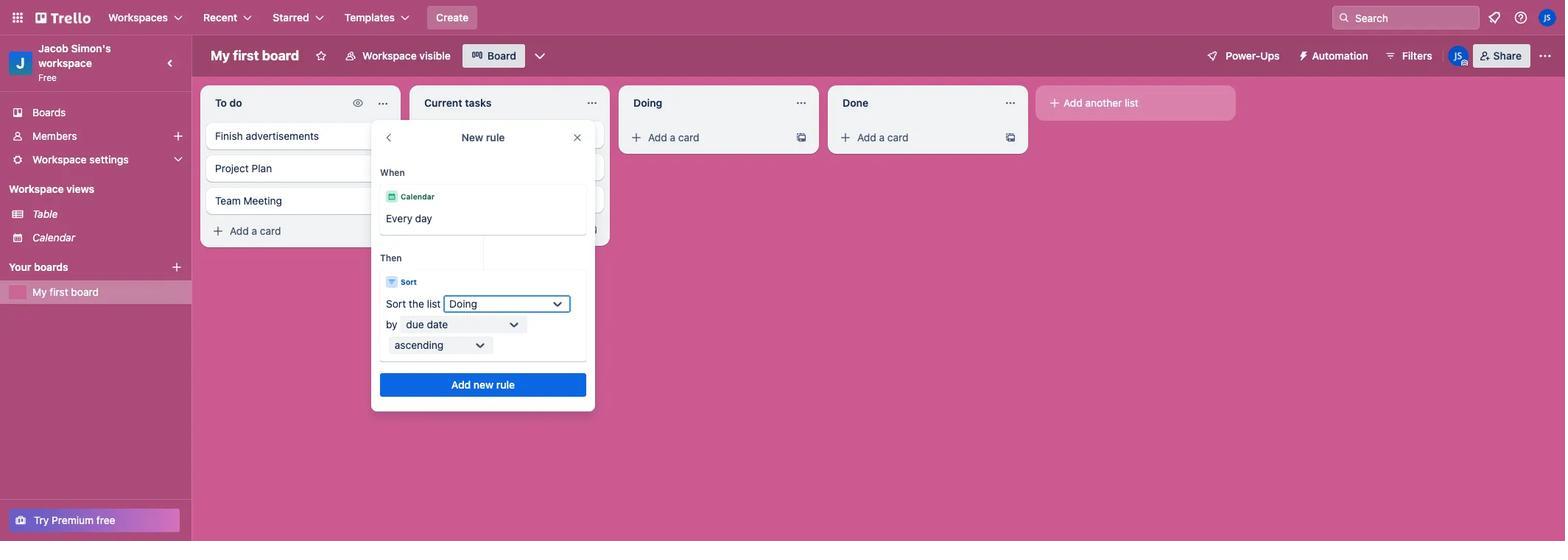 Task type: locate. For each thing, give the bounding box(es) containing it.
board down your boards with 1 items element
[[71, 286, 99, 298]]

list right another
[[1125, 97, 1139, 109]]

1 vertical spatial list
[[427, 298, 441, 310]]

board
[[262, 48, 299, 63], [71, 286, 99, 298]]

0 horizontal spatial my first board
[[32, 286, 99, 298]]

1 horizontal spatial finish
[[424, 128, 452, 141]]

search image
[[1339, 12, 1350, 24]]

advertisements down current tasks text field
[[455, 128, 528, 141]]

create from template… image
[[796, 132, 807, 144], [1005, 132, 1017, 144], [586, 224, 598, 236]]

Current tasks text field
[[416, 91, 578, 115]]

workspace up the table
[[9, 183, 64, 195]]

1 horizontal spatial advertisements
[[455, 128, 528, 141]]

members
[[32, 130, 77, 142]]

add a card link
[[625, 127, 790, 148], [834, 127, 999, 148], [416, 220, 581, 240], [206, 221, 371, 242]]

0 horizontal spatial finish advertisements link
[[206, 123, 395, 150]]

workspace for workspace visible
[[363, 49, 417, 62]]

card down the doing text field
[[678, 131, 700, 144]]

1 vertical spatial my
[[32, 286, 47, 298]]

0 horizontal spatial board
[[71, 286, 99, 298]]

1 horizontal spatial team
[[424, 193, 450, 206]]

0 vertical spatial sort
[[401, 278, 417, 287]]

recent
[[203, 11, 237, 24]]

board down starred
[[262, 48, 299, 63]]

0 vertical spatial my first board
[[211, 48, 299, 63]]

1 vertical spatial sort
[[386, 298, 406, 310]]

add a card down done text box
[[858, 131, 909, 144]]

sort
[[401, 278, 417, 287], [386, 298, 406, 310]]

workspace down members
[[32, 153, 87, 166]]

finish advertisements up plan at the left of the page
[[215, 130, 319, 142]]

create button
[[427, 6, 478, 29]]

add inside button
[[451, 379, 471, 391]]

plan
[[252, 162, 272, 175]]

your boards
[[9, 261, 68, 273]]

1 horizontal spatial my first board
[[211, 48, 299, 63]]

0 horizontal spatial team
[[215, 194, 241, 207]]

finish left the new
[[424, 128, 452, 141]]

calendar up day
[[401, 192, 435, 201]]

my
[[211, 48, 230, 63], [32, 286, 47, 298]]

1 vertical spatial workspace
[[32, 153, 87, 166]]

team meeting link for current tasks text field
[[416, 186, 604, 213]]

workspace
[[38, 57, 92, 69]]

list right the
[[427, 298, 441, 310]]

2 vertical spatial workspace
[[9, 183, 64, 195]]

boards
[[34, 261, 68, 273]]

0 vertical spatial workspace
[[363, 49, 417, 62]]

team meeting link down project plan link
[[206, 188, 395, 214]]

team up day
[[424, 193, 450, 206]]

new
[[474, 379, 494, 391]]

1 vertical spatial sm image
[[211, 224, 225, 239]]

finish for finish advertisements link corresponding to to do text field
[[215, 130, 243, 142]]

a down plan at the left of the page
[[252, 225, 257, 237]]

j link
[[9, 52, 32, 75]]

team meeting link
[[416, 186, 604, 213], [206, 188, 395, 214]]

sort for sort the list
[[386, 298, 406, 310]]

finish advertisements for current tasks text field finish advertisements link
[[424, 128, 528, 141]]

1 vertical spatial rule
[[496, 379, 515, 391]]

j
[[16, 55, 25, 71]]

0 horizontal spatial advertisements
[[246, 130, 319, 142]]

my first board inside my first board link
[[32, 286, 99, 298]]

templates
[[345, 11, 395, 24]]

0 horizontal spatial meeting
[[244, 194, 282, 207]]

0 vertical spatial list
[[1125, 97, 1139, 109]]

calendar down the table
[[32, 231, 75, 244]]

my first board inside my first board text box
[[211, 48, 299, 63]]

team meeting up day
[[424, 193, 491, 206]]

Done text field
[[834, 91, 996, 115]]

1 horizontal spatial team meeting link
[[416, 186, 604, 213]]

rule
[[486, 131, 505, 144], [496, 379, 515, 391]]

create
[[436, 11, 469, 24]]

add a card down the doing text field
[[648, 131, 700, 144]]

card right day
[[469, 223, 490, 236]]

workspace
[[363, 49, 417, 62], [32, 153, 87, 166], [9, 183, 64, 195]]

1 horizontal spatial board
[[262, 48, 299, 63]]

team meeting down project plan
[[215, 194, 282, 207]]

automation button
[[1292, 44, 1377, 68]]

1 horizontal spatial calendar
[[401, 192, 435, 201]]

simon's
[[71, 42, 111, 55]]

0 horizontal spatial finish advertisements
[[215, 130, 319, 142]]

my first board down your boards with 1 items element
[[32, 286, 99, 298]]

sm image inside add another list link
[[1048, 96, 1062, 111]]

list for add another list
[[1125, 97, 1139, 109]]

board inside text box
[[262, 48, 299, 63]]

sm image down workspace visible button
[[351, 96, 365, 111]]

1 horizontal spatial finish advertisements link
[[416, 122, 604, 148]]

1 horizontal spatial sm image
[[351, 96, 365, 111]]

my first board link
[[32, 285, 183, 300]]

0 horizontal spatial calendar
[[32, 231, 75, 244]]

team
[[424, 193, 450, 206], [215, 194, 241, 207]]

add right day
[[439, 223, 458, 236]]

finish advertisements
[[424, 128, 528, 141], [215, 130, 319, 142]]

1 horizontal spatial first
[[233, 48, 259, 63]]

1 horizontal spatial team meeting
[[424, 193, 491, 206]]

1 horizontal spatial my
[[211, 48, 230, 63]]

1 horizontal spatial create from template… image
[[796, 132, 807, 144]]

workspace inside dropdown button
[[32, 153, 87, 166]]

team meeting link for to do text field
[[206, 188, 395, 214]]

add a card
[[648, 131, 700, 144], [858, 131, 909, 144], [439, 223, 490, 236], [230, 225, 281, 237]]

jacob simon's workspace link
[[38, 42, 114, 69]]

premium
[[52, 514, 94, 527]]

card
[[678, 131, 700, 144], [888, 131, 909, 144], [469, 223, 490, 236], [260, 225, 281, 237]]

1 horizontal spatial finish advertisements
[[424, 128, 528, 141]]

calendar
[[401, 192, 435, 201], [32, 231, 75, 244]]

my down recent
[[211, 48, 230, 63]]

try premium free button
[[9, 509, 180, 533]]

list for sort the list
[[427, 298, 441, 310]]

0 horizontal spatial finish
[[215, 130, 243, 142]]

sort left the
[[386, 298, 406, 310]]

customize views image
[[533, 49, 547, 63]]

sm image down 'project'
[[211, 224, 225, 239]]

rule inside button
[[496, 379, 515, 391]]

jacob simon (jacobsimon16) image
[[1539, 9, 1557, 27]]

team meeting link down new rule
[[416, 186, 604, 213]]

meeting down the new
[[453, 193, 491, 206]]

finish advertisements link for current tasks text field
[[416, 122, 604, 148]]

workspace visible
[[363, 49, 451, 62]]

templates button
[[336, 6, 418, 29]]

finish advertisements down current tasks text field
[[424, 128, 528, 141]]

workspace inside button
[[363, 49, 417, 62]]

team meeting
[[424, 193, 491, 206], [215, 194, 282, 207]]

power-
[[1226, 49, 1261, 62]]

list
[[1125, 97, 1139, 109], [427, 298, 441, 310]]

1 horizontal spatial meeting
[[453, 193, 491, 206]]

advertisements for current tasks text field
[[455, 128, 528, 141]]

my down your boards
[[32, 286, 47, 298]]

starred button
[[264, 6, 333, 29]]

when
[[380, 167, 405, 178]]

calendar link
[[32, 231, 183, 245]]

workspace for workspace views
[[9, 183, 64, 195]]

a
[[670, 131, 676, 144], [879, 131, 885, 144], [461, 223, 466, 236], [252, 225, 257, 237]]

2 horizontal spatial create from template… image
[[1005, 132, 1017, 144]]

first
[[233, 48, 259, 63], [50, 286, 68, 298]]

add down the doing text field
[[648, 131, 667, 144]]

0 vertical spatial board
[[262, 48, 299, 63]]

sort the list
[[386, 298, 441, 310]]

team for current tasks text field finish advertisements link
[[424, 193, 450, 206]]

create from template… image
[[377, 225, 389, 237]]

finish advertisements link down current tasks text field
[[416, 122, 604, 148]]

meeting
[[453, 193, 491, 206], [244, 194, 282, 207]]

1 vertical spatial my first board
[[32, 286, 99, 298]]

your boards with 1 items element
[[9, 259, 149, 276]]

0 horizontal spatial first
[[50, 286, 68, 298]]

meeting down plan at the left of the page
[[244, 194, 282, 207]]

settings
[[89, 153, 129, 166]]

1 horizontal spatial list
[[1125, 97, 1139, 109]]

workspace navigation collapse icon image
[[161, 53, 181, 74]]

0 horizontal spatial team meeting link
[[206, 188, 395, 214]]

add
[[1064, 97, 1083, 109], [648, 131, 667, 144], [858, 131, 877, 144], [439, 223, 458, 236], [230, 225, 249, 237], [451, 379, 471, 391]]

table
[[32, 208, 58, 220]]

1 vertical spatial first
[[50, 286, 68, 298]]

finish up 'project'
[[215, 130, 243, 142]]

my first board
[[211, 48, 299, 63], [32, 286, 99, 298]]

add another list link
[[1042, 91, 1230, 115]]

workspace visible button
[[336, 44, 460, 68]]

my first board down recent dropdown button
[[211, 48, 299, 63]]

0 vertical spatial my
[[211, 48, 230, 63]]

boards
[[32, 106, 66, 119]]

first down recent dropdown button
[[233, 48, 259, 63]]

this member is an admin of this board. image
[[1461, 60, 1468, 66]]

advertisements down to do text field
[[246, 130, 319, 142]]

team down 'project'
[[215, 194, 241, 207]]

first down boards
[[50, 286, 68, 298]]

by
[[386, 318, 398, 331]]

advertisements
[[455, 128, 528, 141], [246, 130, 319, 142]]

0 vertical spatial first
[[233, 48, 259, 63]]

add board image
[[171, 262, 183, 273]]

sort up sort the list
[[401, 278, 417, 287]]

finish advertisements for finish advertisements link corresponding to to do text field
[[215, 130, 319, 142]]

add left the new
[[451, 379, 471, 391]]

finish
[[424, 128, 452, 141], [215, 130, 243, 142]]

free
[[38, 72, 57, 83]]

finish advertisements link up project plan link
[[206, 123, 395, 150]]

0 horizontal spatial list
[[427, 298, 441, 310]]

sm image
[[1292, 44, 1313, 65], [1048, 96, 1062, 111], [629, 130, 644, 145], [838, 130, 853, 145], [420, 222, 435, 237]]

show menu image
[[1538, 49, 1553, 63]]

workspace down templates dropdown button
[[363, 49, 417, 62]]

ascending
[[395, 339, 444, 351]]

finish advertisements link
[[416, 122, 604, 148], [206, 123, 395, 150]]

jacob simon's workspace free
[[38, 42, 114, 83]]

0 vertical spatial calendar
[[401, 192, 435, 201]]

sm image inside automation "button"
[[1292, 44, 1313, 65]]

project plan link
[[206, 155, 395, 182]]

0 horizontal spatial team meeting
[[215, 194, 282, 207]]

table link
[[32, 207, 183, 222]]

board
[[488, 49, 516, 62]]

workspaces button
[[99, 6, 192, 29]]

finish for current tasks text field finish advertisements link
[[424, 128, 452, 141]]

sm image
[[351, 96, 365, 111], [211, 224, 225, 239]]

0 vertical spatial sm image
[[351, 96, 365, 111]]

members link
[[0, 125, 192, 148]]



Task type: describe. For each thing, give the bounding box(es) containing it.
try premium free
[[34, 514, 115, 527]]

project plan
[[215, 162, 272, 175]]

visible
[[420, 49, 451, 62]]

0 horizontal spatial sm image
[[211, 224, 225, 239]]

recent button
[[195, 6, 261, 29]]

advertisements for to do text field
[[246, 130, 319, 142]]

then
[[380, 253, 402, 264]]

To do text field
[[206, 91, 345, 115]]

a right day
[[461, 223, 466, 236]]

star or unstar board image
[[315, 50, 327, 62]]

card down plan at the left of the page
[[260, 225, 281, 237]]

card down done text box
[[888, 131, 909, 144]]

power-ups button
[[1197, 44, 1289, 68]]

create from template… image for the doing text field
[[796, 132, 807, 144]]

starred
[[273, 11, 309, 24]]

0 horizontal spatial my
[[32, 286, 47, 298]]

finish advertisements link for to do text field
[[206, 123, 395, 150]]

a down done text box
[[879, 131, 885, 144]]

0 notifications image
[[1486, 9, 1504, 27]]

add new rule
[[451, 379, 515, 391]]

create from template… image for done text box
[[1005, 132, 1017, 144]]

primary element
[[0, 0, 1566, 35]]

every
[[386, 212, 412, 225]]

sort for sort
[[401, 278, 417, 287]]

due date
[[406, 318, 448, 331]]

Search field
[[1350, 7, 1479, 29]]

filters
[[1403, 49, 1433, 62]]

views
[[66, 183, 94, 195]]

add another list
[[1064, 97, 1139, 109]]

0 horizontal spatial create from template… image
[[586, 224, 598, 236]]

jacob
[[38, 42, 68, 55]]

day
[[415, 212, 432, 225]]

workspace settings button
[[0, 148, 192, 172]]

add down project plan
[[230, 225, 249, 237]]

workspace settings
[[32, 153, 129, 166]]

try
[[34, 514, 49, 527]]

Doing text field
[[625, 91, 787, 115]]

ups
[[1261, 49, 1280, 62]]

team meeting for finish advertisements link corresponding to to do text field
[[215, 194, 282, 207]]

1 vertical spatial board
[[71, 286, 99, 298]]

add a card down plan at the left of the page
[[230, 225, 281, 237]]

automation
[[1313, 49, 1369, 62]]

new
[[462, 131, 483, 144]]

my inside text box
[[211, 48, 230, 63]]

1 vertical spatial calendar
[[32, 231, 75, 244]]

your
[[9, 261, 31, 273]]

first inside my first board text box
[[233, 48, 259, 63]]

workspace views
[[9, 183, 94, 195]]

meeting for current tasks text field finish advertisements link
[[453, 193, 491, 206]]

date
[[427, 318, 448, 331]]

the
[[409, 298, 424, 310]]

new rule
[[462, 131, 505, 144]]

a down the doing text field
[[670, 131, 676, 144]]

free
[[96, 514, 115, 527]]

share
[[1494, 49, 1522, 62]]

add a card right day
[[439, 223, 490, 236]]

board link
[[462, 44, 525, 68]]

back to home image
[[35, 6, 91, 29]]

jacob simon (jacobsimon16) image
[[1448, 46, 1469, 66]]

first inside my first board link
[[50, 286, 68, 298]]

team meeting for current tasks text field finish advertisements link
[[424, 193, 491, 206]]

boards link
[[0, 101, 192, 125]]

add left another
[[1064, 97, 1083, 109]]

0 vertical spatial rule
[[486, 131, 505, 144]]

filters button
[[1380, 44, 1437, 68]]

Board name text field
[[203, 44, 307, 68]]

team for finish advertisements link corresponding to to do text field
[[215, 194, 241, 207]]

workspaces
[[108, 11, 168, 24]]

add down done text box
[[858, 131, 877, 144]]

due
[[406, 318, 424, 331]]

another
[[1086, 97, 1122, 109]]

meeting for finish advertisements link corresponding to to do text field
[[244, 194, 282, 207]]

share button
[[1473, 44, 1531, 68]]

doing
[[450, 298, 477, 310]]

workspace for workspace settings
[[32, 153, 87, 166]]

add new rule button
[[380, 374, 586, 397]]

project
[[215, 162, 249, 175]]

every day
[[386, 212, 432, 225]]

open information menu image
[[1514, 10, 1529, 25]]

power-ups
[[1226, 49, 1280, 62]]



Task type: vqa. For each thing, say whether or not it's contained in the screenshot.
rightmost the Click to unstar this board. It will be removed from your starred list. icon
no



